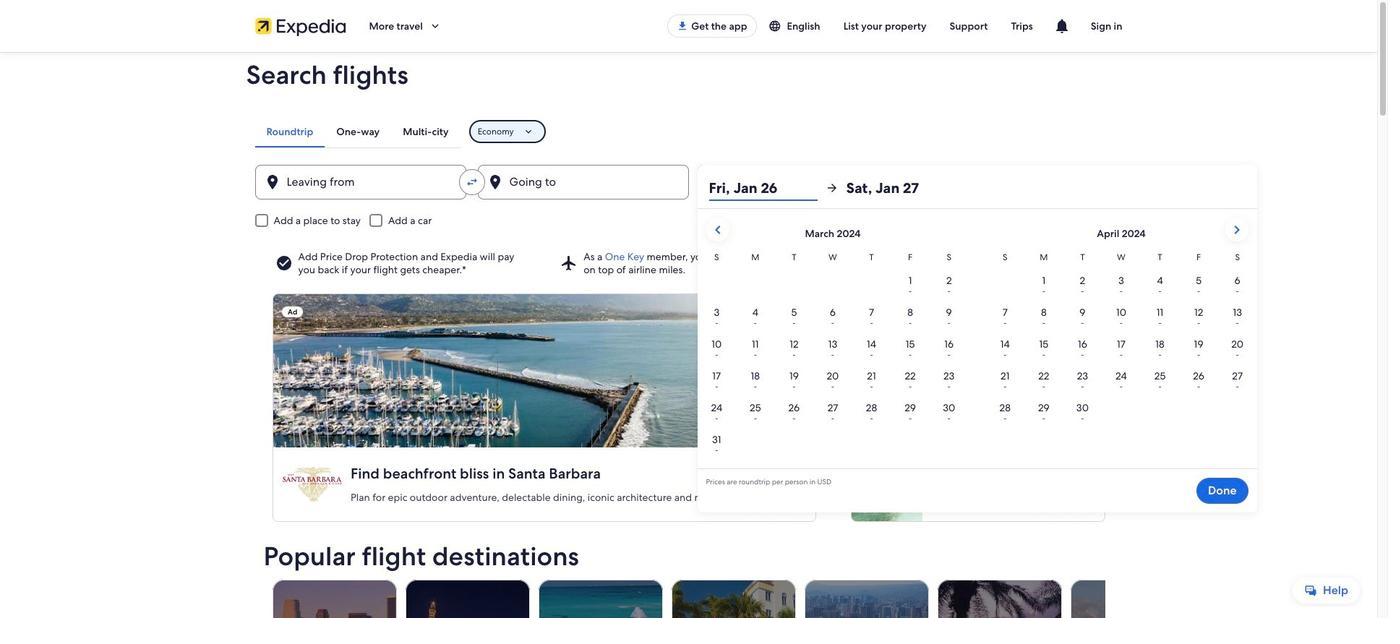 Task type: vqa. For each thing, say whether or not it's contained in the screenshot.
expedia logo
yes



Task type: locate. For each thing, give the bounding box(es) containing it.
orlando flights image
[[937, 580, 1062, 618]]

next month image
[[1228, 221, 1245, 239]]

tab list
[[255, 116, 460, 147]]

new york flights image
[[1070, 580, 1195, 618]]

swap origin and destination values image
[[465, 176, 478, 189]]

las vegas flights image
[[405, 580, 530, 618]]

main content
[[0, 52, 1377, 618]]

previous month image
[[709, 221, 726, 239]]

download the app button image
[[677, 20, 688, 32]]



Task type: describe. For each thing, give the bounding box(es) containing it.
popular flight destinations region
[[255, 542, 1195, 618]]

communication center icon image
[[1053, 17, 1071, 35]]

los angeles flights image
[[272, 580, 397, 618]]

miami flights image
[[671, 580, 796, 618]]

cancun flights image
[[538, 580, 663, 618]]

small image
[[768, 20, 787, 33]]

expedia logo image
[[255, 16, 346, 36]]

honolulu flights image
[[804, 580, 929, 618]]

more travel image
[[429, 20, 442, 33]]



